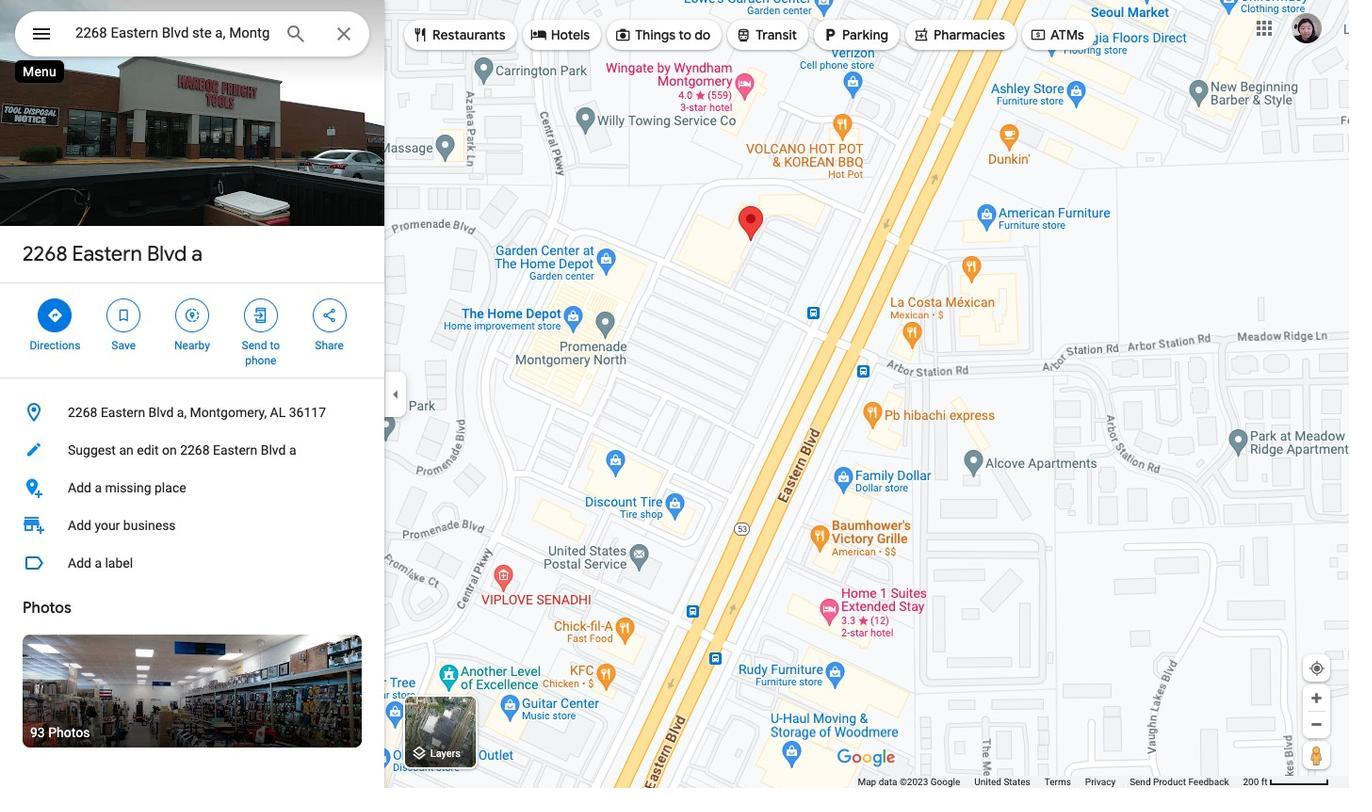 Task type: vqa. For each thing, say whether or not it's contained in the screenshot.


Task type: locate. For each thing, give the bounding box(es) containing it.
photos down add a label
[[23, 599, 71, 618]]

1 vertical spatial to
[[270, 339, 280, 352]]

add left 'label'
[[68, 556, 91, 571]]

blvd for a
[[147, 241, 187, 268]]

eastern for a,
[[101, 405, 145, 420]]

restaurants
[[432, 26, 506, 43]]

1 vertical spatial eastern
[[101, 405, 145, 420]]

add left your
[[68, 518, 91, 533]]

1 vertical spatial add
[[68, 518, 91, 533]]

send up phone
[[242, 339, 267, 352]]

2268 up  at the top
[[23, 241, 67, 268]]

an
[[119, 443, 134, 458]]

0 vertical spatial add
[[68, 480, 91, 496]]

parking
[[842, 26, 888, 43]]

200 ft button
[[1243, 777, 1329, 788]]

suggest
[[68, 443, 116, 458]]

eastern up 
[[72, 241, 142, 268]]

blvd left a,
[[148, 405, 174, 420]]

place
[[155, 480, 186, 496]]

0 vertical spatial eastern
[[72, 241, 142, 268]]

2268
[[23, 241, 67, 268], [68, 405, 97, 420], [180, 443, 210, 458]]

 atms
[[1030, 24, 1084, 45]]

blvd down the al
[[261, 443, 286, 458]]

terms button
[[1045, 776, 1071, 789]]

3 add from the top
[[68, 556, 91, 571]]

2 horizontal spatial 2268
[[180, 443, 210, 458]]

a left 'label'
[[95, 556, 102, 571]]


[[913, 24, 930, 45]]

show street view coverage image
[[1303, 741, 1330, 770]]

0 vertical spatial blvd
[[147, 241, 187, 268]]

1 horizontal spatial send
[[1130, 777, 1151, 788]]

2268 eastern blvd a main content
[[0, 0, 393, 789]]

2 vertical spatial eastern
[[213, 443, 257, 458]]

send inside send to phone
[[242, 339, 267, 352]]

to
[[679, 26, 692, 43], [270, 339, 280, 352]]

blvd
[[147, 241, 187, 268], [148, 405, 174, 420], [261, 443, 286, 458]]

atms
[[1050, 26, 1084, 43]]

eastern for a
[[72, 241, 142, 268]]

add
[[68, 480, 91, 496], [68, 518, 91, 533], [68, 556, 91, 571]]

privacy button
[[1085, 776, 1116, 789]]

0 horizontal spatial 2268
[[23, 241, 67, 268]]


[[184, 305, 201, 326]]

None field
[[75, 22, 269, 44]]


[[115, 305, 132, 326]]

2 vertical spatial 2268
[[180, 443, 210, 458]]

send inside button
[[1130, 777, 1151, 788]]

1 vertical spatial send
[[1130, 777, 1151, 788]]

al
[[270, 405, 286, 420]]

footer
[[858, 776, 1243, 789]]

0 vertical spatial to
[[679, 26, 692, 43]]

eastern down montgomery,
[[213, 443, 257, 458]]

on
[[162, 443, 177, 458]]


[[412, 24, 429, 45]]

send
[[242, 339, 267, 352], [1130, 777, 1151, 788]]

1 horizontal spatial 2268
[[68, 405, 97, 420]]

1 vertical spatial photos
[[48, 725, 90, 741]]

1 horizontal spatial to
[[679, 26, 692, 43]]

photos inside button
[[48, 725, 90, 741]]

0 horizontal spatial to
[[270, 339, 280, 352]]

eastern
[[72, 241, 142, 268], [101, 405, 145, 420], [213, 443, 257, 458]]

transit
[[756, 26, 797, 43]]

1 vertical spatial blvd
[[148, 405, 174, 420]]

2268 eastern blvd a, montgomery, al 36117
[[68, 405, 326, 420]]

feedback
[[1188, 777, 1229, 788]]

data
[[879, 777, 897, 788]]

©2023
[[900, 777, 928, 788]]

missing
[[105, 480, 151, 496]]

2268 up suggest
[[68, 405, 97, 420]]

actions for 2268 eastern blvd a region
[[0, 284, 384, 378]]

add for add a label
[[68, 556, 91, 571]]

none field inside 2268 eastern blvd ste a, montgomery, al 36117 field
[[75, 22, 269, 44]]

share
[[315, 339, 344, 352]]

google maps element
[[0, 0, 1349, 789]]

phone
[[245, 354, 276, 367]]

1 add from the top
[[68, 480, 91, 496]]

 hotels
[[530, 24, 590, 45]]

privacy
[[1085, 777, 1116, 788]]

93
[[30, 725, 45, 741]]

layers
[[430, 748, 461, 761]]

your
[[95, 518, 120, 533]]

ft
[[1261, 777, 1268, 788]]


[[614, 24, 631, 45]]

1 vertical spatial 2268
[[68, 405, 97, 420]]

footer containing map data ©2023 google
[[858, 776, 1243, 789]]

200 ft
[[1243, 777, 1268, 788]]

map data ©2023 google
[[858, 777, 960, 788]]

photos right 93
[[48, 725, 90, 741]]

send product feedback
[[1130, 777, 1229, 788]]

to up phone
[[270, 339, 280, 352]]

0 horizontal spatial send
[[242, 339, 267, 352]]

200
[[1243, 777, 1259, 788]]

google
[[931, 777, 960, 788]]

united states button
[[974, 776, 1030, 789]]

a
[[191, 241, 202, 268], [289, 443, 296, 458], [95, 480, 102, 496], [95, 556, 102, 571]]

to left do at the right
[[679, 26, 692, 43]]

send left product
[[1130, 777, 1151, 788]]

add a missing place
[[68, 480, 186, 496]]

2 add from the top
[[68, 518, 91, 533]]

0 vertical spatial send
[[242, 339, 267, 352]]


[[735, 24, 752, 45]]

add a label button
[[0, 545, 384, 582]]

a down 36117
[[289, 443, 296, 458]]

2268 right "on"
[[180, 443, 210, 458]]

2 vertical spatial add
[[68, 556, 91, 571]]

36117
[[289, 405, 326, 420]]

to inside  things to do
[[679, 26, 692, 43]]

add down suggest
[[68, 480, 91, 496]]


[[47, 305, 63, 326]]

photos
[[23, 599, 71, 618], [48, 725, 90, 741]]

a up 
[[191, 241, 202, 268]]

2268 for 2268 eastern blvd a
[[23, 241, 67, 268]]

0 vertical spatial photos
[[23, 599, 71, 618]]

blvd up 
[[147, 241, 187, 268]]

eastern up an
[[101, 405, 145, 420]]

states
[[1004, 777, 1030, 788]]

show your location image
[[1309, 660, 1326, 677]]

0 vertical spatial 2268
[[23, 241, 67, 268]]

2 vertical spatial blvd
[[261, 443, 286, 458]]



Task type: describe. For each thing, give the bounding box(es) containing it.
add your business link
[[0, 507, 384, 545]]

2268 eastern blvd a
[[23, 241, 202, 268]]

2268 Eastern Blvd ste a, Montgomery, AL 36117 field
[[15, 11, 369, 57]]

edit
[[137, 443, 159, 458]]


[[822, 24, 839, 45]]

nearby
[[174, 339, 210, 352]]

google account: michele murakami  
(michele.murakami@adept.ai) image
[[1292, 13, 1322, 43]]

a left the missing
[[95, 480, 102, 496]]

 button
[[15, 11, 68, 60]]

blvd for a,
[[148, 405, 174, 420]]

 search field
[[15, 11, 369, 60]]

send product feedback button
[[1130, 776, 1229, 789]]

collapse side panel image
[[385, 384, 406, 405]]

suggest an edit on 2268 eastern blvd a button
[[0, 431, 384, 469]]

business
[[123, 518, 176, 533]]

 transit
[[735, 24, 797, 45]]

93 photos button
[[23, 635, 362, 748]]

a,
[[177, 405, 187, 420]]

united
[[974, 777, 1001, 788]]

things
[[635, 26, 676, 43]]

add your business
[[68, 518, 176, 533]]

terms
[[1045, 777, 1071, 788]]

add a label
[[68, 556, 133, 571]]

send to phone
[[242, 339, 280, 367]]

zoom out image
[[1310, 718, 1324, 732]]

add for add your business
[[68, 518, 91, 533]]

united states
[[974, 777, 1030, 788]]

hotels
[[551, 26, 590, 43]]

 pharmacies
[[913, 24, 1005, 45]]

pharmacies
[[934, 26, 1005, 43]]

send for send product feedback
[[1130, 777, 1151, 788]]

add a missing place button
[[0, 469, 384, 507]]

2268 eastern blvd a, montgomery, al 36117 button
[[0, 394, 384, 431]]

do
[[695, 26, 711, 43]]

map
[[858, 777, 876, 788]]


[[1030, 24, 1047, 45]]

to inside send to phone
[[270, 339, 280, 352]]

montgomery,
[[190, 405, 267, 420]]

directions
[[30, 339, 80, 352]]


[[252, 305, 269, 326]]

2268 for 2268 eastern blvd a, montgomery, al 36117
[[68, 405, 97, 420]]

label
[[105, 556, 133, 571]]

footer inside google maps element
[[858, 776, 1243, 789]]

 restaurants
[[412, 24, 506, 45]]

 things to do
[[614, 24, 711, 45]]

zoom in image
[[1310, 692, 1324, 706]]

add for add a missing place
[[68, 480, 91, 496]]


[[321, 305, 338, 326]]

send for send to phone
[[242, 339, 267, 352]]

suggest an edit on 2268 eastern blvd a
[[68, 443, 296, 458]]

93 photos
[[30, 725, 90, 741]]

save
[[112, 339, 136, 352]]

 parking
[[822, 24, 888, 45]]

product
[[1153, 777, 1186, 788]]


[[30, 21, 53, 47]]


[[530, 24, 547, 45]]



